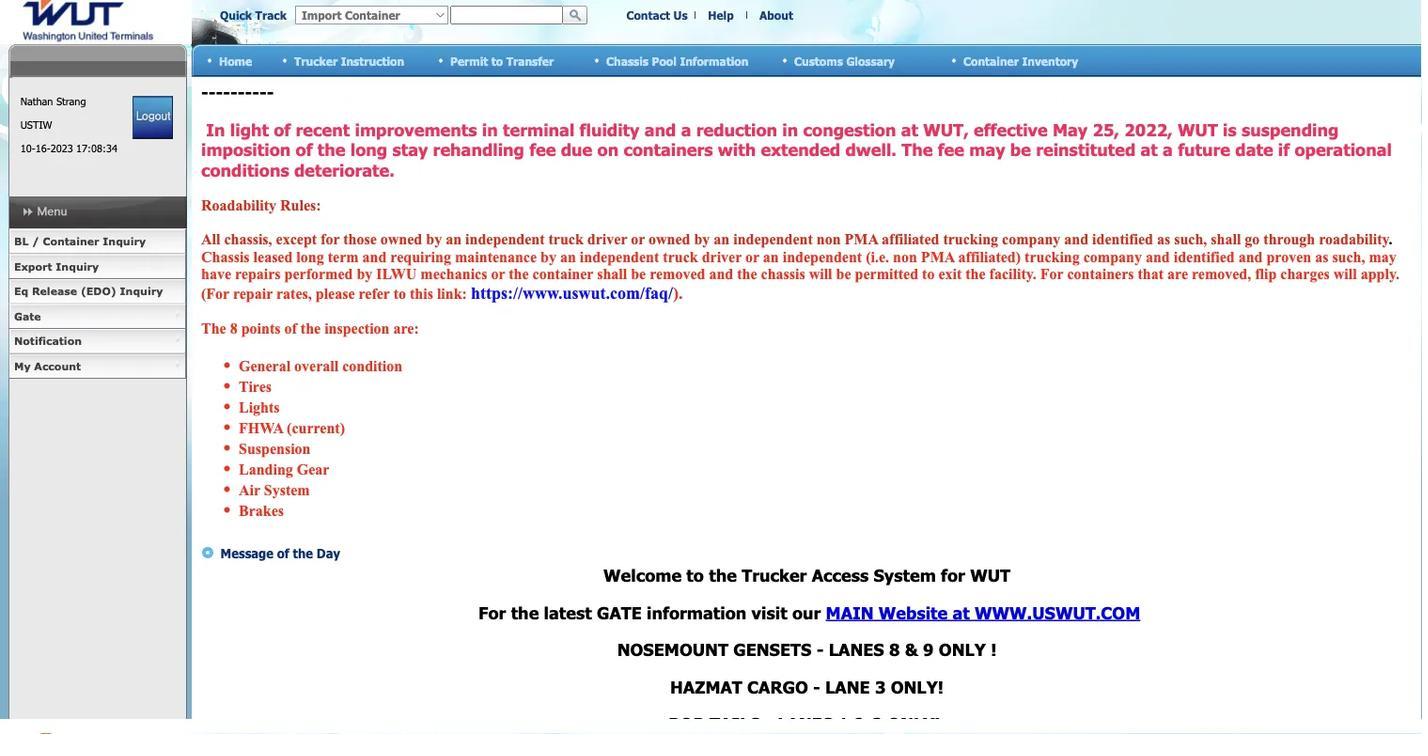 Task type: describe. For each thing, give the bounding box(es) containing it.
home
[[219, 54, 252, 67]]

inquiry inside export inquiry link
[[56, 260, 99, 273]]

10-16-2023 17:08:34
[[20, 142, 117, 155]]

eq release (edo) inquiry link
[[8, 279, 186, 304]]

quick track
[[220, 8, 287, 22]]

trucker
[[294, 54, 338, 67]]

(edo)
[[81, 285, 116, 298]]

inventory
[[1022, 54, 1078, 67]]

login image
[[133, 96, 173, 139]]

2023
[[50, 142, 73, 155]]

instruction
[[341, 54, 404, 67]]

17:08:34
[[76, 142, 117, 155]]

eq
[[14, 285, 28, 298]]

track
[[255, 8, 287, 22]]

gate link
[[8, 304, 186, 329]]

about
[[760, 8, 793, 22]]

notification link
[[8, 329, 186, 354]]

help link
[[708, 8, 734, 22]]

help
[[708, 8, 734, 22]]

pool
[[652, 54, 677, 67]]

us
[[674, 8, 688, 22]]

release
[[32, 285, 77, 298]]

inquiry for container
[[103, 235, 146, 248]]

quick
[[220, 8, 252, 22]]

bl / container inquiry link
[[8, 229, 186, 254]]

contact
[[626, 8, 670, 22]]

chassis
[[606, 54, 649, 67]]

my account
[[14, 360, 81, 372]]

16-
[[35, 142, 50, 155]]

trucker instruction
[[294, 54, 404, 67]]

contact us
[[626, 8, 688, 22]]

notification
[[14, 335, 82, 347]]

nathan
[[20, 95, 53, 108]]

10-
[[20, 142, 35, 155]]



Task type: vqa. For each thing, say whether or not it's contained in the screenshot.
help link
yes



Task type: locate. For each thing, give the bounding box(es) containing it.
container
[[963, 54, 1019, 67], [43, 235, 99, 248]]

0 vertical spatial container
[[963, 54, 1019, 67]]

customs
[[794, 54, 843, 67]]

export inquiry link
[[8, 254, 186, 279]]

export
[[14, 260, 52, 273]]

1 vertical spatial container
[[43, 235, 99, 248]]

container left the inventory
[[963, 54, 1019, 67]]

glossary
[[846, 54, 895, 67]]

customs glossary
[[794, 54, 895, 67]]

0 vertical spatial inquiry
[[103, 235, 146, 248]]

permit to transfer
[[450, 54, 554, 67]]

account
[[34, 360, 81, 372]]

information
[[680, 54, 749, 67]]

gate
[[14, 310, 41, 322]]

eq release (edo) inquiry
[[14, 285, 163, 298]]

ustiw
[[20, 118, 52, 131]]

to
[[491, 54, 503, 67]]

/
[[32, 235, 39, 248]]

transfer
[[506, 54, 554, 67]]

inquiry down the bl / container inquiry
[[56, 260, 99, 273]]

permit
[[450, 54, 488, 67]]

inquiry inside eq release (edo) inquiry link
[[120, 285, 163, 298]]

1 vertical spatial inquiry
[[56, 260, 99, 273]]

0 horizontal spatial container
[[43, 235, 99, 248]]

about link
[[760, 8, 793, 22]]

container inventory
[[963, 54, 1078, 67]]

inquiry for (edo)
[[120, 285, 163, 298]]

bl
[[14, 235, 29, 248]]

container up export inquiry
[[43, 235, 99, 248]]

strang
[[56, 95, 86, 108]]

chassis pool information
[[606, 54, 749, 67]]

export inquiry
[[14, 260, 99, 273]]

nathan strang
[[20, 95, 86, 108]]

None text field
[[450, 6, 563, 24]]

1 horizontal spatial container
[[963, 54, 1019, 67]]

my account link
[[8, 354, 186, 379]]

inquiry up export inquiry link
[[103, 235, 146, 248]]

inquiry
[[103, 235, 146, 248], [56, 260, 99, 273], [120, 285, 163, 298]]

2 vertical spatial inquiry
[[120, 285, 163, 298]]

inquiry inside bl / container inquiry link
[[103, 235, 146, 248]]

contact us link
[[626, 8, 688, 22]]

bl / container inquiry
[[14, 235, 146, 248]]

my
[[14, 360, 31, 372]]

inquiry right (edo)
[[120, 285, 163, 298]]



